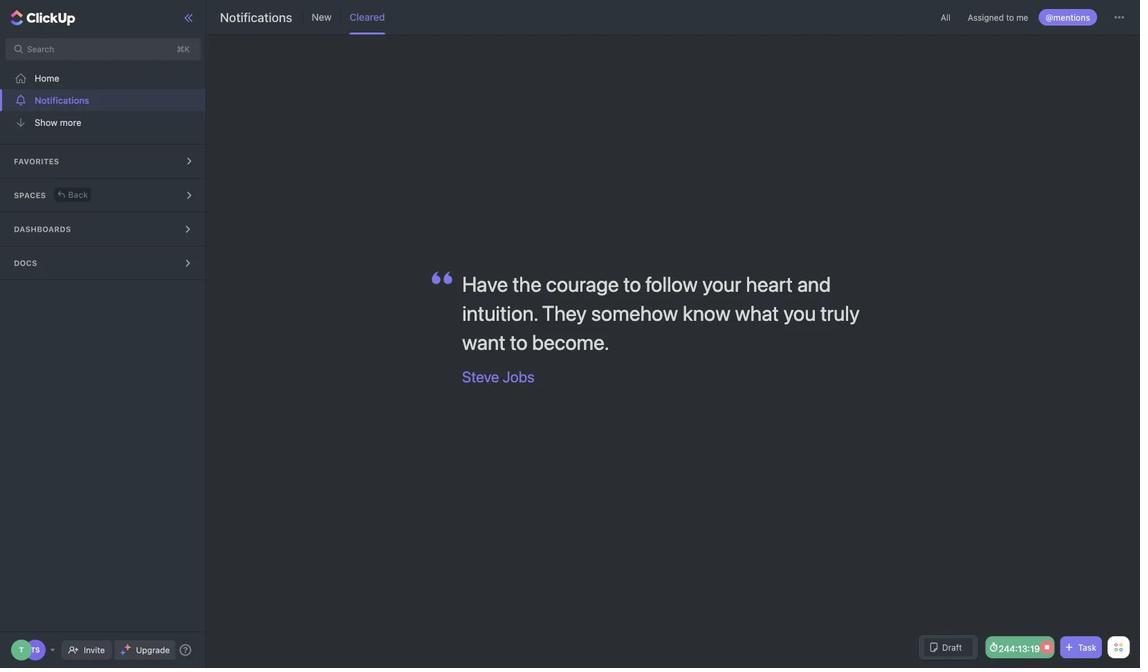 Task type: vqa. For each thing, say whether or not it's contained in the screenshot.
⌘k
yes



Task type: locate. For each thing, give the bounding box(es) containing it.
follow
[[646, 272, 698, 296]]

to up the somehow
[[624, 272, 641, 296]]

244:13:19
[[999, 644, 1040, 654]]

0 horizontal spatial notifications
[[35, 95, 89, 106]]

courage
[[546, 272, 619, 296]]

your
[[703, 272, 742, 296]]

docs
[[14, 259, 37, 268]]

upgrade
[[136, 646, 170, 655]]

1 horizontal spatial notifications
[[220, 10, 292, 25]]

notifications up show more
[[35, 95, 89, 106]]

1 vertical spatial to
[[624, 272, 641, 296]]

notifications left the new
[[220, 10, 292, 25]]

2 vertical spatial to
[[510, 330, 528, 354]]

sparkle svg 1 image
[[124, 644, 131, 651]]

upgrade link
[[115, 641, 175, 660]]

want
[[462, 330, 506, 354]]

⌘k
[[177, 44, 190, 54]]

t
[[19, 646, 24, 654]]

steve jobs
[[462, 368, 535, 386]]

all
[[941, 12, 951, 22]]

0 vertical spatial to
[[1007, 12, 1014, 22]]

me
[[1017, 12, 1029, 22]]

assigned to me
[[968, 12, 1029, 22]]

back
[[68, 190, 88, 200]]

show more
[[35, 117, 81, 128]]

more
[[60, 117, 81, 128]]

2 horizontal spatial to
[[1007, 12, 1014, 22]]

favorites
[[14, 157, 59, 166]]

to
[[1007, 12, 1014, 22], [624, 272, 641, 296], [510, 330, 528, 354]]

assigned
[[968, 12, 1004, 22]]

have the courage to follow your heart and intuition. they somehow know what you truly want to become.
[[462, 272, 860, 354]]

show
[[35, 117, 58, 128]]

notifications link
[[0, 89, 207, 111]]

know
[[683, 301, 731, 325]]

notifications
[[220, 10, 292, 25], [35, 95, 89, 106]]

the
[[513, 272, 542, 296]]

ts
[[31, 646, 40, 654]]

to left me at the right top of the page
[[1007, 12, 1014, 22]]

home
[[35, 73, 59, 83]]

0 horizontal spatial to
[[510, 330, 528, 354]]

have
[[462, 272, 508, 296]]

to down intuition.
[[510, 330, 528, 354]]

1 vertical spatial notifications
[[35, 95, 89, 106]]

become.
[[532, 330, 610, 354]]



Task type: describe. For each thing, give the bounding box(es) containing it.
what
[[735, 301, 779, 325]]

search
[[27, 44, 54, 54]]

somehow
[[591, 301, 678, 325]]

truly
[[821, 301, 860, 325]]

back link
[[54, 188, 91, 202]]

jobs
[[503, 368, 535, 386]]

dashboards
[[14, 225, 71, 234]]

spaces
[[14, 191, 46, 200]]

sparkle svg 2 image
[[120, 651, 125, 656]]

they
[[542, 301, 587, 325]]

@mentions
[[1046, 12, 1091, 22]]

heart
[[746, 272, 793, 296]]

cleared
[[350, 11, 385, 23]]

sidebar navigation
[[0, 0, 209, 669]]

notifications inside sidebar navigation
[[35, 95, 89, 106]]

invite
[[84, 646, 105, 655]]

0 vertical spatial notifications
[[220, 10, 292, 25]]

steve
[[462, 368, 499, 386]]

new
[[312, 11, 332, 23]]

1 horizontal spatial to
[[624, 272, 641, 296]]

favorites button
[[0, 145, 207, 178]]

task
[[1079, 643, 1097, 653]]

home link
[[0, 67, 207, 89]]

you
[[784, 301, 816, 325]]

and
[[798, 272, 831, 296]]

intuition.
[[462, 301, 538, 325]]



